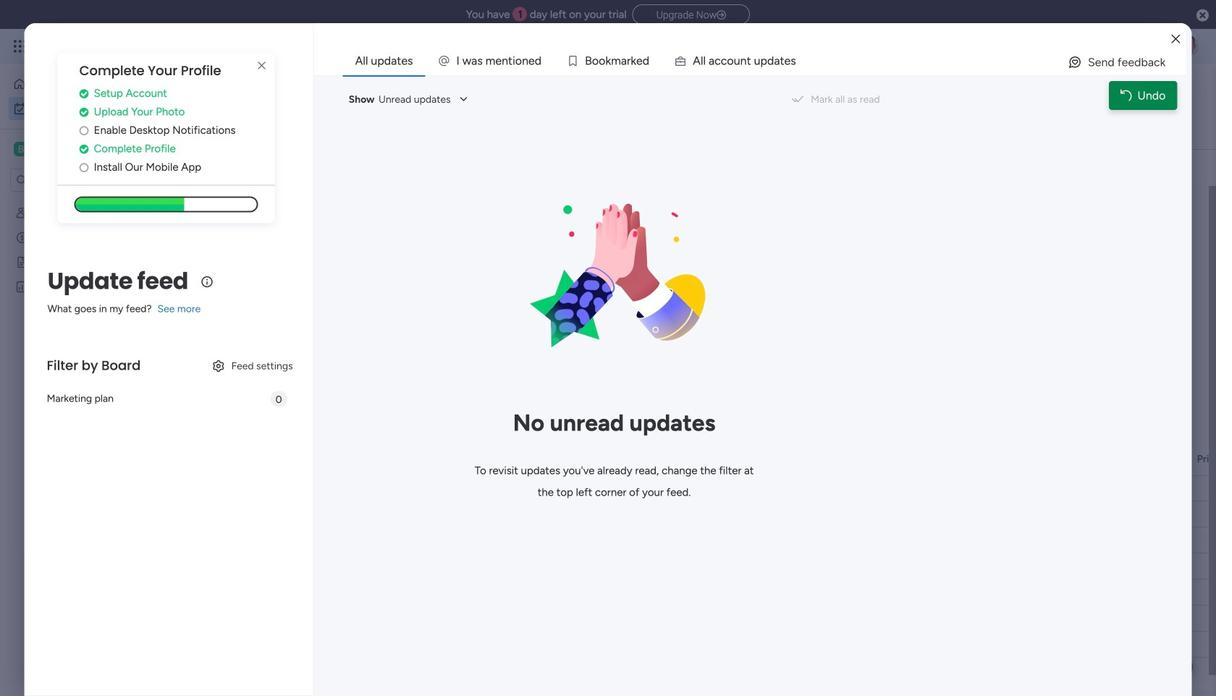 Task type: describe. For each thing, give the bounding box(es) containing it.
0 horizontal spatial tab
[[214, 126, 266, 149]]

check circle image
[[79, 144, 89, 154]]

2 vertical spatial option
[[0, 200, 185, 203]]

1 horizontal spatial tab
[[343, 46, 425, 75]]

select product image
[[13, 39, 28, 54]]

see plans image
[[240, 38, 253, 54]]

close image
[[1172, 34, 1181, 44]]

terry turtle image
[[1176, 35, 1199, 58]]

public dashboard image
[[15, 280, 29, 294]]



Task type: locate. For each thing, give the bounding box(es) containing it.
column header
[[725, 447, 877, 471]]

0 vertical spatial circle o image
[[79, 125, 89, 136]]

1 check circle image from the top
[[79, 88, 89, 99]]

circle o image
[[79, 125, 89, 136], [79, 162, 89, 173]]

workspace selection element
[[14, 140, 92, 158]]

1 vertical spatial check circle image
[[79, 107, 89, 118]]

dapulse x slim image
[[253, 57, 271, 75]]

2 check circle image from the top
[[79, 107, 89, 118]]

0 vertical spatial tab
[[343, 46, 425, 75]]

workspace image
[[14, 141, 28, 157]]

inbox undo image
[[1121, 90, 1132, 102]]

dapulse close image
[[1197, 8, 1209, 23]]

lottie animation element
[[499, 166, 730, 398]]

circle o image up check circle image
[[79, 125, 89, 136]]

give feedback image
[[1068, 55, 1083, 70]]

public board image
[[15, 256, 29, 269]]

2 circle o image from the top
[[79, 162, 89, 173]]

option
[[9, 72, 176, 96], [9, 97, 176, 120], [0, 200, 185, 203]]

1 circle o image from the top
[[79, 125, 89, 136]]

None search field
[[281, 156, 413, 179]]

circle o image down check circle image
[[79, 162, 89, 173]]

check circle image
[[79, 88, 89, 99], [79, 107, 89, 118]]

0 vertical spatial option
[[9, 72, 176, 96]]

tab
[[343, 46, 425, 75], [214, 126, 266, 149]]

Filter dashboard by text search field
[[281, 156, 413, 179]]

list box
[[0, 198, 185, 495]]

1 vertical spatial circle o image
[[79, 162, 89, 173]]

tab list
[[343, 46, 1187, 75]]

Search in workspace field
[[30, 172, 121, 189]]

lottie animation image
[[499, 166, 730, 398]]

1 vertical spatial option
[[9, 97, 176, 120]]

1 vertical spatial tab
[[214, 126, 266, 149]]

0 vertical spatial check circle image
[[79, 88, 89, 99]]

dapulse rightstroke image
[[717, 10, 726, 21]]



Task type: vqa. For each thing, say whether or not it's contained in the screenshot.
V2 USER FEEDBACK image
no



